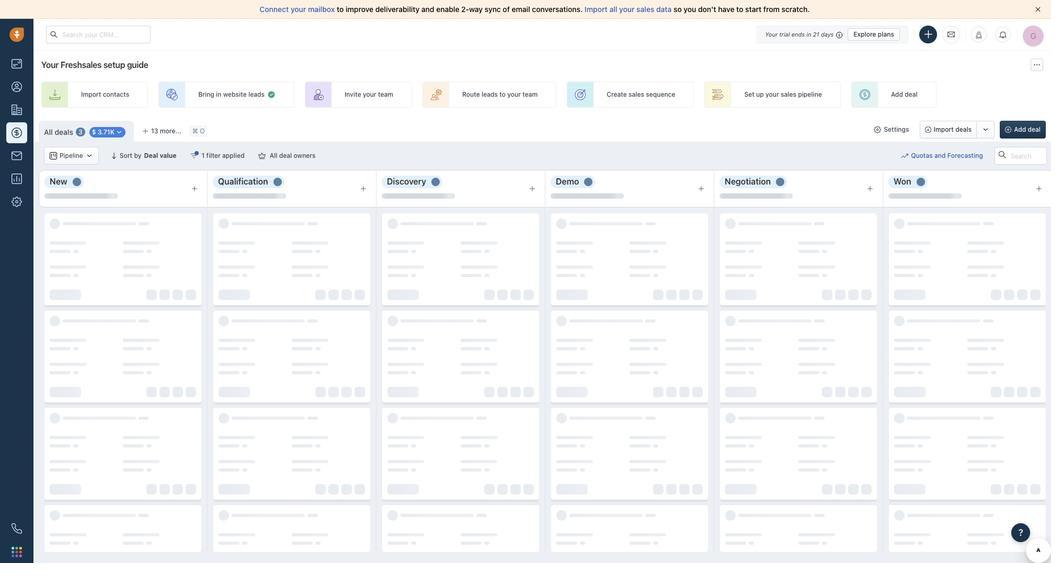 Task type: vqa. For each thing, say whether or not it's contained in the screenshot.
23,'s 2023
no



Task type: locate. For each thing, give the bounding box(es) containing it.
bring
[[198, 91, 214, 99]]

import left all
[[585, 5, 608, 14]]

bring in website leads link
[[159, 82, 295, 108]]

import deals group
[[920, 121, 995, 139]]

0 vertical spatial container_wx8msf4aqz5i3rn1 image
[[267, 91, 276, 99]]

1 horizontal spatial your
[[766, 31, 778, 37]]

0 vertical spatial deal
[[905, 91, 918, 99]]

freshworks switcher image
[[12, 547, 22, 558]]

0 horizontal spatial add
[[892, 91, 904, 99]]

container_wx8msf4aqz5i3rn1 image
[[267, 91, 276, 99], [190, 152, 198, 160]]

explore plans link
[[848, 28, 901, 41]]

sales left the pipeline
[[781, 91, 797, 99]]

1 horizontal spatial to
[[500, 91, 506, 99]]

1 vertical spatial deal
[[1028, 126, 1041, 133]]

add
[[892, 91, 904, 99], [1015, 126, 1027, 133]]

1 vertical spatial and
[[935, 152, 946, 160]]

deal for the add deal link
[[905, 91, 918, 99]]

1 vertical spatial add
[[1015, 126, 1027, 133]]

0 horizontal spatial team
[[378, 91, 393, 99]]

what's new image
[[976, 31, 983, 39]]

import for import contacts
[[81, 91, 101, 99]]

to left 'start'
[[737, 5, 744, 14]]

container_wx8msf4aqz5i3rn1 image inside "all deal owners" "button"
[[258, 152, 266, 160]]

container_wx8msf4aqz5i3rn1 image inside bring in website leads link
[[267, 91, 276, 99]]

leads
[[249, 91, 265, 99], [482, 91, 498, 99]]

2 team from the left
[[523, 91, 538, 99]]

1 horizontal spatial add deal
[[1015, 126, 1041, 133]]

0 vertical spatial import
[[585, 5, 608, 14]]

container_wx8msf4aqz5i3rn1 image
[[874, 126, 882, 133], [116, 129, 123, 136], [50, 152, 57, 160], [86, 152, 93, 160], [258, 152, 266, 160], [902, 152, 909, 160]]

create
[[607, 91, 627, 99]]

all deal owners
[[270, 152, 316, 160]]

1 horizontal spatial leads
[[482, 91, 498, 99]]

value
[[160, 152, 177, 160]]

you
[[684, 5, 697, 14]]

3.71k
[[98, 128, 115, 136]]

container_wx8msf4aqz5i3rn1 image left settings
[[874, 126, 882, 133]]

to right mailbox in the top of the page
[[337, 5, 344, 14]]

close image
[[1036, 7, 1041, 12]]

connect
[[260, 5, 289, 14]]

1 horizontal spatial add
[[1015, 126, 1027, 133]]

1 vertical spatial your
[[41, 60, 59, 70]]

2 horizontal spatial deal
[[1028, 126, 1041, 133]]

deals up forecasting
[[956, 126, 972, 133]]

2 horizontal spatial import
[[934, 126, 954, 133]]

add deal up settings
[[892, 91, 918, 99]]

0 horizontal spatial leads
[[249, 91, 265, 99]]

have
[[719, 5, 735, 14]]

0 horizontal spatial deals
[[55, 127, 73, 136]]

leads right website
[[249, 91, 265, 99]]

to right route
[[500, 91, 506, 99]]

and right quotas on the top of page
[[935, 152, 946, 160]]

pipeline
[[799, 91, 822, 99]]

0 horizontal spatial deal
[[279, 152, 292, 160]]

container_wx8msf4aqz5i3rn1 image left quotas on the top of page
[[902, 152, 909, 160]]

1 vertical spatial in
[[216, 91, 222, 99]]

sales
[[637, 5, 655, 14], [629, 91, 645, 99], [781, 91, 797, 99]]

deal inside the add deal link
[[905, 91, 918, 99]]

and
[[422, 5, 435, 14], [935, 152, 946, 160]]

deal up search field
[[1028, 126, 1041, 133]]

your left 'freshsales'
[[41, 60, 59, 70]]

deal left owners on the left
[[279, 152, 292, 160]]

1 horizontal spatial deals
[[956, 126, 972, 133]]

your right 'invite' on the top
[[363, 91, 377, 99]]

deal
[[905, 91, 918, 99], [1028, 126, 1041, 133], [279, 152, 292, 160]]

to
[[337, 5, 344, 14], [737, 5, 744, 14], [500, 91, 506, 99]]

add up search field
[[1015, 126, 1027, 133]]

1 horizontal spatial team
[[523, 91, 538, 99]]

your right route
[[508, 91, 521, 99]]

deal for the add deal button
[[1028, 126, 1041, 133]]

0 vertical spatial add deal
[[892, 91, 918, 99]]

2 vertical spatial import
[[934, 126, 954, 133]]

1 vertical spatial container_wx8msf4aqz5i3rn1 image
[[190, 152, 198, 160]]

all inside "button"
[[270, 152, 278, 160]]

import for import deals
[[934, 126, 954, 133]]

by
[[134, 152, 142, 160]]

don't
[[699, 5, 717, 14]]

your trial ends in 21 days
[[766, 31, 834, 37]]

setup
[[104, 60, 125, 70]]

⌘
[[192, 127, 198, 135]]

1 horizontal spatial all
[[270, 152, 278, 160]]

your for your trial ends in 21 days
[[766, 31, 778, 37]]

discovery
[[387, 177, 426, 186]]

all deal owners button
[[252, 147, 323, 165]]

freshsales
[[61, 60, 102, 70]]

1 vertical spatial all
[[270, 152, 278, 160]]

13 more... button
[[137, 124, 187, 139]]

invite your team link
[[305, 82, 412, 108]]

negotiation
[[725, 177, 771, 186]]

3
[[78, 128, 83, 136]]

sequence
[[646, 91, 676, 99]]

deals
[[956, 126, 972, 133], [55, 127, 73, 136]]

0 horizontal spatial add deal
[[892, 91, 918, 99]]

0 horizontal spatial import
[[81, 91, 101, 99]]

deal inside "all deal owners" "button"
[[279, 152, 292, 160]]

deal inside the add deal button
[[1028, 126, 1041, 133]]

your inside "link"
[[766, 91, 780, 99]]

1 leads from the left
[[249, 91, 265, 99]]

in
[[807, 31, 812, 37], [216, 91, 222, 99]]

0 horizontal spatial in
[[216, 91, 222, 99]]

create sales sequence
[[607, 91, 676, 99]]

deals inside button
[[956, 126, 972, 133]]

your left trial
[[766, 31, 778, 37]]

0 vertical spatial your
[[766, 31, 778, 37]]

add deal
[[892, 91, 918, 99], [1015, 126, 1041, 133]]

1 vertical spatial add deal
[[1015, 126, 1041, 133]]

2 vertical spatial deal
[[279, 152, 292, 160]]

all for deals
[[44, 127, 53, 136]]

0 vertical spatial all
[[44, 127, 53, 136]]

container_wx8msf4aqz5i3rn1 image inside $ 3.71k button
[[116, 129, 123, 136]]

import left contacts on the top of the page
[[81, 91, 101, 99]]

0 horizontal spatial and
[[422, 5, 435, 14]]

all left owners on the left
[[270, 152, 278, 160]]

days
[[821, 31, 834, 37]]

in left 21
[[807, 31, 812, 37]]

import inside button
[[934, 126, 954, 133]]

0 horizontal spatial to
[[337, 5, 344, 14]]

add deal up search field
[[1015, 126, 1041, 133]]

deals left 3
[[55, 127, 73, 136]]

invite your team
[[345, 91, 393, 99]]

0 horizontal spatial container_wx8msf4aqz5i3rn1 image
[[190, 152, 198, 160]]

deal
[[144, 152, 158, 160]]

container_wx8msf4aqz5i3rn1 image right pipeline
[[86, 152, 93, 160]]

container_wx8msf4aqz5i3rn1 image right 3.71k
[[116, 129, 123, 136]]

guide
[[127, 60, 148, 70]]

sales right create
[[629, 91, 645, 99]]

add deal inside button
[[1015, 126, 1041, 133]]

all left 3
[[44, 127, 53, 136]]

container_wx8msf4aqz5i3rn1 image right applied
[[258, 152, 266, 160]]

add inside button
[[1015, 126, 1027, 133]]

team
[[378, 91, 393, 99], [523, 91, 538, 99]]

set up your sales pipeline
[[745, 91, 822, 99]]

o
[[200, 127, 205, 135]]

route leads to your team link
[[423, 82, 557, 108]]

your left mailbox in the top of the page
[[291, 5, 306, 14]]

add deal button
[[1001, 121, 1047, 139]]

won
[[894, 177, 912, 186]]

add up settings
[[892, 91, 904, 99]]

leads right route
[[482, 91, 498, 99]]

0 vertical spatial in
[[807, 31, 812, 37]]

set
[[745, 91, 755, 99]]

add deal for the add deal link
[[892, 91, 918, 99]]

deals for all
[[55, 127, 73, 136]]

import
[[585, 5, 608, 14], [81, 91, 101, 99], [934, 126, 954, 133]]

1 horizontal spatial in
[[807, 31, 812, 37]]

applied
[[222, 152, 245, 160]]

container_wx8msf4aqz5i3rn1 image right website
[[267, 91, 276, 99]]

0 vertical spatial and
[[422, 5, 435, 14]]

Search field
[[995, 147, 1048, 165]]

import up quotas and forecasting at the top right of page
[[934, 126, 954, 133]]

0 vertical spatial add
[[892, 91, 904, 99]]

send email image
[[948, 30, 955, 39]]

container_wx8msf4aqz5i3rn1 image left 1
[[190, 152, 198, 160]]

import all your sales data link
[[585, 5, 674, 14]]

1 horizontal spatial deal
[[905, 91, 918, 99]]

settings button
[[869, 121, 915, 139]]

create sales sequence link
[[567, 82, 695, 108]]

all
[[44, 127, 53, 136], [270, 152, 278, 160]]

deals for import
[[956, 126, 972, 133]]

way
[[469, 5, 483, 14]]

0 horizontal spatial all
[[44, 127, 53, 136]]

deal up settings
[[905, 91, 918, 99]]

1 horizontal spatial import
[[585, 5, 608, 14]]

$
[[92, 128, 96, 136]]

add for the add deal button
[[1015, 126, 1027, 133]]

add for the add deal link
[[892, 91, 904, 99]]

plans
[[878, 30, 895, 38]]

container_wx8msf4aqz5i3rn1 image inside quotas and forecasting link
[[902, 152, 909, 160]]

sync
[[485, 5, 501, 14]]

in right bring
[[216, 91, 222, 99]]

⌘ o
[[192, 127, 205, 135]]

and left enable
[[422, 5, 435, 14]]

your right the up
[[766, 91, 780, 99]]

deal for "all deal owners" "button"
[[279, 152, 292, 160]]

1 vertical spatial import
[[81, 91, 101, 99]]

qualification
[[218, 177, 268, 186]]

0 horizontal spatial your
[[41, 60, 59, 70]]

1 horizontal spatial container_wx8msf4aqz5i3rn1 image
[[267, 91, 276, 99]]



Task type: describe. For each thing, give the bounding box(es) containing it.
sales left "data"
[[637, 5, 655, 14]]

owners
[[294, 152, 316, 160]]

email
[[512, 5, 530, 14]]

forecasting
[[948, 152, 984, 160]]

data
[[657, 5, 672, 14]]

conversations.
[[532, 5, 583, 14]]

explore
[[854, 30, 877, 38]]

phone element
[[6, 519, 27, 539]]

container_wx8msf4aqz5i3rn1 image inside 1 filter applied button
[[190, 152, 198, 160]]

phone image
[[12, 524, 22, 534]]

sales inside "link"
[[781, 91, 797, 99]]

of
[[503, 5, 510, 14]]

2 horizontal spatial to
[[737, 5, 744, 14]]

route
[[463, 91, 480, 99]]

route leads to your team
[[463, 91, 538, 99]]

scratch.
[[782, 5, 810, 14]]

all for deal
[[270, 152, 278, 160]]

connect your mailbox to improve deliverability and enable 2-way sync of email conversations. import all your sales data so you don't have to start from scratch.
[[260, 5, 810, 14]]

quotas and forecasting link
[[902, 147, 994, 165]]

sort by deal value
[[120, 152, 177, 160]]

import contacts
[[81, 91, 129, 99]]

trial
[[780, 31, 790, 37]]

import deals button
[[920, 121, 978, 139]]

13
[[151, 127, 158, 135]]

Search your CRM... text field
[[46, 26, 151, 43]]

21
[[814, 31, 820, 37]]

start
[[746, 5, 762, 14]]

1 horizontal spatial and
[[935, 152, 946, 160]]

2-
[[462, 5, 469, 14]]

quotas
[[912, 152, 933, 160]]

2 leads from the left
[[482, 91, 498, 99]]

your for your freshsales setup guide
[[41, 60, 59, 70]]

$ 3.71k button
[[86, 126, 129, 138]]

enable
[[437, 5, 460, 14]]

more...
[[160, 127, 181, 135]]

bring in website leads
[[198, 91, 265, 99]]

filter
[[206, 152, 221, 160]]

your freshsales setup guide
[[41, 60, 148, 70]]

website
[[223, 91, 247, 99]]

sort
[[120, 152, 132, 160]]

ends
[[792, 31, 805, 37]]

settings
[[884, 126, 910, 133]]

1 filter applied
[[202, 152, 245, 160]]

pipeline button
[[44, 147, 99, 165]]

contacts
[[103, 91, 129, 99]]

pipeline
[[60, 152, 83, 160]]

add deal link
[[852, 82, 937, 108]]

demo
[[556, 177, 579, 186]]

add deal for the add deal button
[[1015, 126, 1041, 133]]

new
[[50, 177, 67, 186]]

all deals link
[[44, 127, 73, 137]]

connect your mailbox link
[[260, 5, 337, 14]]

set up your sales pipeline link
[[705, 82, 841, 108]]

1 filter applied button
[[183, 147, 252, 165]]

mailbox
[[308, 5, 335, 14]]

container_wx8msf4aqz5i3rn1 image inside settings 'popup button'
[[874, 126, 882, 133]]

so
[[674, 5, 682, 14]]

invite
[[345, 91, 361, 99]]

your right all
[[620, 5, 635, 14]]

all deals 3
[[44, 127, 83, 136]]

1 team from the left
[[378, 91, 393, 99]]

import deals
[[934, 126, 972, 133]]

improve
[[346, 5, 374, 14]]

import contacts link
[[41, 82, 148, 108]]

container_wx8msf4aqz5i3rn1 image left pipeline
[[50, 152, 57, 160]]

quotas and forecasting
[[912, 152, 984, 160]]

up
[[757, 91, 764, 99]]

all
[[610, 5, 618, 14]]

13 more...
[[151, 127, 181, 135]]

from
[[764, 5, 780, 14]]

$ 3.71k button
[[89, 127, 126, 138]]

1
[[202, 152, 205, 160]]

explore plans
[[854, 30, 895, 38]]

$ 3.71k
[[92, 128, 115, 136]]

deliverability
[[376, 5, 420, 14]]



